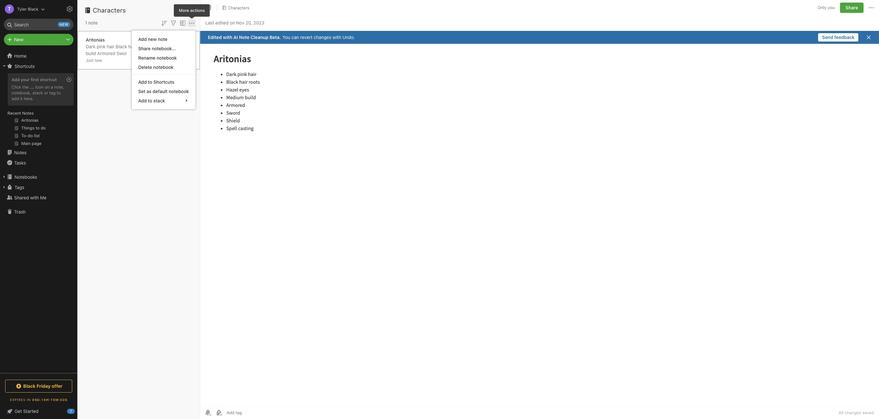 Task type: describe. For each thing, give the bounding box(es) containing it.
Note Editor text field
[[200, 44, 880, 406]]

...
[[30, 84, 34, 90]]

dropdown list menu
[[132, 34, 195, 105]]

you
[[283, 35, 290, 40]]

just now
[[86, 58, 102, 63]]

notebook inside the set as default notebook link
[[169, 89, 189, 94]]

note,
[[54, 84, 64, 90]]

2023
[[254, 20, 265, 25]]

Search text field
[[8, 19, 69, 30]]

click
[[12, 84, 21, 90]]

add new note link
[[132, 34, 195, 44]]

dark pink hair black hair roots hazel eyes medium build armored swor
[[86, 44, 190, 56]]

add to stack link
[[132, 96, 195, 105]]

icon
[[35, 84, 44, 90]]

notes inside "group"
[[22, 111, 34, 116]]

notebook for rename notebook
[[157, 55, 177, 61]]

feedback
[[835, 35, 855, 40]]

tags button
[[0, 182, 77, 193]]

1 vertical spatial changes
[[845, 411, 862, 416]]

home link
[[0, 51, 77, 61]]

Add filters field
[[170, 19, 177, 27]]

click to collapse image
[[75, 408, 80, 415]]

tasks
[[14, 160, 26, 166]]

send feedback button
[[819, 33, 859, 42]]

tags
[[15, 185, 24, 190]]

last
[[205, 20, 214, 25]]

friday
[[37, 384, 51, 389]]

1
[[85, 20, 87, 25]]

add tag image
[[215, 409, 223, 417]]

notebook…
[[152, 46, 176, 51]]

first
[[31, 77, 39, 82]]

expand notebooks image
[[2, 175, 7, 180]]

delete notebook
[[138, 64, 173, 70]]

eyes
[[162, 44, 172, 49]]

to for add to stack
[[148, 98, 152, 103]]

notebook for delete notebook
[[153, 64, 173, 70]]

note inside dropdown list menu
[[158, 36, 168, 42]]

Account field
[[0, 3, 45, 15]]

7
[[70, 410, 72, 414]]

on inside the icon on a note, notebook, stack or tag to add it here.
[[45, 84, 50, 90]]

shared with me
[[14, 195, 47, 200]]

icon on a note, notebook, stack or tag to add it here.
[[12, 84, 64, 101]]

more actions field inside note list element
[[188, 19, 196, 27]]

more actions image
[[868, 4, 876, 12]]

only
[[818, 5, 827, 10]]

on inside note window element
[[230, 20, 235, 25]]

black inside popup button
[[23, 384, 36, 389]]

expand note image
[[205, 4, 213, 12]]

new button
[[4, 34, 74, 45]]

only you
[[818, 5, 835, 10]]

20,
[[246, 20, 252, 25]]

edited
[[216, 20, 229, 25]]

0 vertical spatial note
[[88, 20, 98, 25]]

here.
[[24, 96, 34, 101]]

saved
[[863, 411, 874, 416]]

get
[[15, 409, 22, 414]]

send
[[823, 35, 834, 40]]

the
[[22, 84, 29, 90]]

edited
[[208, 35, 222, 40]]

add to stack
[[138, 98, 165, 103]]

tyler
[[17, 6, 27, 11]]

delete notebook link
[[132, 63, 195, 72]]

characters button
[[220, 3, 252, 12]]

notebooks link
[[0, 172, 77, 182]]

stack inside the icon on a note, notebook, stack or tag to add it here.
[[32, 90, 43, 95]]

armored
[[97, 50, 115, 56]]

nov
[[236, 20, 245, 25]]

Help and Learning task checklist field
[[0, 407, 77, 417]]

now
[[95, 58, 102, 63]]

add your first shortcut
[[12, 77, 57, 82]]

get started
[[15, 409, 39, 414]]

pink
[[97, 44, 106, 49]]

delete
[[138, 64, 152, 70]]

trash
[[14, 209, 26, 215]]

add
[[12, 96, 19, 101]]

add new note
[[138, 36, 168, 42]]

black friday offer
[[23, 384, 63, 389]]

black inside dark pink hair black hair roots hazel eyes medium build armored swor
[[116, 44, 127, 49]]

add to shortcuts
[[138, 79, 174, 85]]

ai
[[234, 35, 238, 40]]

just
[[86, 58, 94, 63]]

shared
[[14, 195, 29, 200]]

shortcuts inside dropdown list menu
[[154, 79, 174, 85]]

characters inside button
[[228, 5, 250, 10]]

share for share notebook…
[[138, 46, 151, 51]]

can
[[292, 35, 299, 40]]

new inside dropdown list menu
[[148, 36, 157, 42]]

settings image
[[66, 5, 74, 13]]

add for add to shortcuts
[[138, 79, 147, 85]]

notes link
[[0, 147, 77, 158]]

dark
[[86, 44, 96, 49]]

add a reminder image
[[204, 409, 212, 417]]

group containing add your first shortcut
[[0, 71, 77, 150]]

cleanup
[[251, 35, 269, 40]]

2 horizontal spatial with
[[333, 35, 341, 40]]

new
[[14, 37, 23, 42]]

with for ai
[[223, 35, 232, 40]]

your
[[21, 77, 30, 82]]

tree containing home
[[0, 51, 77, 373]]

shared with me link
[[0, 193, 77, 203]]

more actions
[[179, 8, 205, 13]]

shortcuts inside button
[[15, 63, 35, 69]]

tyler black
[[17, 6, 38, 11]]



Task type: locate. For each thing, give the bounding box(es) containing it.
with left undo.
[[333, 35, 341, 40]]

rename notebook link
[[132, 53, 195, 63]]

on
[[230, 20, 235, 25], [45, 84, 50, 90]]

notes up tasks
[[14, 150, 27, 155]]

0 vertical spatial on
[[230, 20, 235, 25]]

tag
[[49, 90, 56, 95]]

new search field
[[8, 19, 70, 30]]

share button
[[841, 3, 864, 13]]

hair up armored
[[107, 44, 115, 49]]

home
[[14, 53, 27, 59]]

add up click
[[12, 77, 20, 82]]

Add to stack field
[[132, 96, 195, 105]]

medium
[[173, 44, 190, 49]]

1 note
[[85, 20, 98, 25]]

more actions field inside note window element
[[868, 3, 876, 13]]

note window element
[[200, 0, 880, 420]]

0 vertical spatial notebook
[[157, 55, 177, 61]]

1 vertical spatial notes
[[14, 150, 27, 155]]

stack inside field
[[154, 98, 165, 103]]

Add tag field
[[226, 410, 274, 416]]

0 horizontal spatial shortcuts
[[15, 63, 35, 69]]

new down settings icon at the top left of page
[[60, 22, 68, 26]]

1 horizontal spatial new
[[148, 36, 157, 42]]

1 horizontal spatial changes
[[845, 411, 862, 416]]

04d:14h:15m:03s
[[32, 398, 67, 402]]

1 horizontal spatial shortcuts
[[154, 79, 174, 85]]

more actions field right view options field
[[188, 19, 196, 27]]

1 vertical spatial note
[[158, 36, 168, 42]]

0 horizontal spatial new
[[60, 22, 68, 26]]

as
[[147, 89, 152, 94]]

set as default notebook link
[[132, 87, 195, 96]]

revert
[[300, 35, 313, 40]]

black up in at the left bottom of the page
[[23, 384, 36, 389]]

0 vertical spatial changes
[[314, 35, 332, 40]]

notebook down rename notebook link on the top left
[[153, 64, 173, 70]]

or
[[44, 90, 48, 95]]

1 horizontal spatial with
[[223, 35, 232, 40]]

group
[[0, 71, 77, 150]]

click the ...
[[12, 84, 34, 90]]

0 horizontal spatial more actions field
[[188, 19, 196, 27]]

1 vertical spatial on
[[45, 84, 50, 90]]

add for add to stack
[[138, 98, 147, 103]]

1 horizontal spatial stack
[[154, 98, 165, 103]]

expires
[[10, 398, 26, 402]]

black
[[28, 6, 38, 11], [116, 44, 127, 49], [23, 384, 36, 389]]

0 vertical spatial more actions field
[[868, 3, 876, 13]]

0 vertical spatial black
[[28, 6, 38, 11]]

1 horizontal spatial share
[[846, 5, 859, 10]]

0 horizontal spatial changes
[[314, 35, 332, 40]]

black up the swor
[[116, 44, 127, 49]]

with inside tree
[[30, 195, 39, 200]]

shortcuts
[[15, 63, 35, 69], [154, 79, 174, 85]]

1 hair from the left
[[107, 44, 115, 49]]

notebook up 'add to stack' field
[[169, 89, 189, 94]]

More actions field
[[868, 3, 876, 13], [188, 19, 196, 27]]

more actions image
[[188, 19, 196, 27]]

with left ai
[[223, 35, 232, 40]]

changes
[[314, 35, 332, 40], [845, 411, 862, 416]]

to inside the icon on a note, notebook, stack or tag to add it here.
[[57, 90, 61, 95]]

2 vertical spatial notebook
[[169, 89, 189, 94]]

1 horizontal spatial note
[[158, 36, 168, 42]]

note
[[239, 35, 250, 40]]

all changes saved
[[839, 411, 874, 416]]

tree
[[0, 51, 77, 373]]

send feedback
[[823, 35, 855, 40]]

share up rename
[[138, 46, 151, 51]]

notebook inside delete notebook link
[[153, 64, 173, 70]]

me
[[40, 195, 47, 200]]

add to shortcuts link
[[132, 77, 195, 87]]

note right 1
[[88, 20, 98, 25]]

add inside "group"
[[12, 77, 20, 82]]

actions
[[190, 8, 205, 13]]

stack down icon
[[32, 90, 43, 95]]

add inside field
[[138, 98, 147, 103]]

2 vertical spatial black
[[23, 384, 36, 389]]

it
[[20, 96, 23, 101]]

swor
[[117, 50, 127, 56]]

characters
[[228, 5, 250, 10], [93, 6, 126, 14]]

build
[[86, 50, 96, 56]]

black right tyler
[[28, 6, 38, 11]]

more actions tooltip
[[174, 4, 210, 19]]

0 horizontal spatial with
[[30, 195, 39, 200]]

with for me
[[30, 195, 39, 200]]

aritonias
[[86, 37, 105, 42]]

to
[[148, 79, 152, 85], [57, 90, 61, 95], [148, 98, 152, 103]]

add down the set
[[138, 98, 147, 103]]

share for share
[[846, 5, 859, 10]]

more actions field right share button
[[868, 3, 876, 13]]

1 vertical spatial shortcuts
[[154, 79, 174, 85]]

1 horizontal spatial on
[[230, 20, 235, 25]]

0 vertical spatial notes
[[22, 111, 34, 116]]

add filters image
[[170, 19, 177, 27]]

to for add to shortcuts
[[148, 79, 152, 85]]

on left a
[[45, 84, 50, 90]]

add for add new note
[[138, 36, 147, 42]]

shortcuts up the set as default notebook link
[[154, 79, 174, 85]]

stack down default
[[154, 98, 165, 103]]

black inside account field
[[28, 6, 38, 11]]

set as default notebook
[[138, 89, 189, 94]]

started
[[23, 409, 39, 414]]

beta.
[[270, 35, 281, 40]]

notes inside 'link'
[[14, 150, 27, 155]]

add up the set
[[138, 79, 147, 85]]

a
[[51, 84, 53, 90]]

1 horizontal spatial more actions field
[[868, 3, 876, 13]]

to down note, at the top left
[[57, 90, 61, 95]]

new inside search box
[[60, 22, 68, 26]]

recent
[[7, 111, 21, 116]]

1 vertical spatial new
[[148, 36, 157, 42]]

all
[[839, 411, 844, 416]]

share inside button
[[846, 5, 859, 10]]

notes
[[22, 111, 34, 116], [14, 150, 27, 155]]

recent notes
[[7, 111, 34, 116]]

notebook inside rename notebook link
[[157, 55, 177, 61]]

note
[[88, 20, 98, 25], [158, 36, 168, 42]]

notebook,
[[12, 90, 31, 95]]

add for add your first shortcut
[[12, 77, 20, 82]]

hazel
[[149, 44, 161, 49]]

0 vertical spatial stack
[[32, 90, 43, 95]]

notes right recent
[[22, 111, 34, 116]]

with left me
[[30, 195, 39, 200]]

notebooks
[[15, 174, 37, 180]]

trash link
[[0, 207, 77, 217]]

0 vertical spatial new
[[60, 22, 68, 26]]

0 vertical spatial shortcuts
[[15, 63, 35, 69]]

1 vertical spatial to
[[57, 90, 61, 95]]

0 horizontal spatial hair
[[107, 44, 115, 49]]

last edited on nov 20, 2023
[[205, 20, 265, 25]]

share left more actions image
[[846, 5, 859, 10]]

notebook down notebook…
[[157, 55, 177, 61]]

1 vertical spatial share
[[138, 46, 151, 51]]

0 horizontal spatial note
[[88, 20, 98, 25]]

shortcuts down home
[[15, 63, 35, 69]]

changes right the revert
[[314, 35, 332, 40]]

black friday offer button
[[5, 380, 72, 393]]

shortcut
[[40, 77, 57, 82]]

1 vertical spatial black
[[116, 44, 127, 49]]

new up hazel
[[148, 36, 157, 42]]

share notebook… link
[[132, 44, 195, 53]]

2 hair from the left
[[128, 44, 136, 49]]

0 horizontal spatial on
[[45, 84, 50, 90]]

characters up 1 note on the left top of page
[[93, 6, 126, 14]]

1 vertical spatial more actions field
[[188, 19, 196, 27]]

characters up nov
[[228, 5, 250, 10]]

rename
[[138, 55, 156, 61]]

to inside add to stack link
[[148, 98, 152, 103]]

rename notebook
[[138, 55, 177, 61]]

notebook
[[157, 55, 177, 61], [153, 64, 173, 70], [169, 89, 189, 94]]

to up 'as'
[[148, 79, 152, 85]]

0 horizontal spatial share
[[138, 46, 151, 51]]

Sort options field
[[160, 19, 168, 27]]

characters inside note list element
[[93, 6, 126, 14]]

hair left the roots
[[128, 44, 136, 49]]

tasks button
[[0, 158, 77, 168]]

0 horizontal spatial characters
[[93, 6, 126, 14]]

changes right all
[[845, 411, 862, 416]]

note list element
[[77, 0, 200, 420]]

0 horizontal spatial stack
[[32, 90, 43, 95]]

default
[[153, 89, 168, 94]]

add up the roots
[[138, 36, 147, 42]]

share notebook…
[[138, 46, 176, 51]]

share inside dropdown list menu
[[138, 46, 151, 51]]

on left nov
[[230, 20, 235, 25]]

View options field
[[177, 19, 187, 27]]

expires in 04d:14h:15m:03s
[[10, 398, 67, 402]]

in
[[27, 398, 31, 402]]

1 horizontal spatial hair
[[128, 44, 136, 49]]

2 vertical spatial to
[[148, 98, 152, 103]]

to down 'as'
[[148, 98, 152, 103]]

note up eyes on the top left of the page
[[158, 36, 168, 42]]

expand tags image
[[2, 185, 7, 190]]

share
[[846, 5, 859, 10], [138, 46, 151, 51]]

1 horizontal spatial characters
[[228, 5, 250, 10]]

add
[[138, 36, 147, 42], [12, 77, 20, 82], [138, 79, 147, 85], [138, 98, 147, 103]]

set
[[138, 89, 145, 94]]

1 vertical spatial notebook
[[153, 64, 173, 70]]

1 vertical spatial stack
[[154, 98, 165, 103]]

edited with ai note cleanup beta. you can revert changes with undo.
[[208, 35, 355, 40]]

0 vertical spatial to
[[148, 79, 152, 85]]

hair
[[107, 44, 115, 49], [128, 44, 136, 49]]

more
[[179, 8, 189, 13]]

you
[[828, 5, 835, 10]]

0 vertical spatial share
[[846, 5, 859, 10]]

to inside add to shortcuts link
[[148, 79, 152, 85]]



Task type: vqa. For each thing, say whether or not it's contained in the screenshot.
First Notebook button
no



